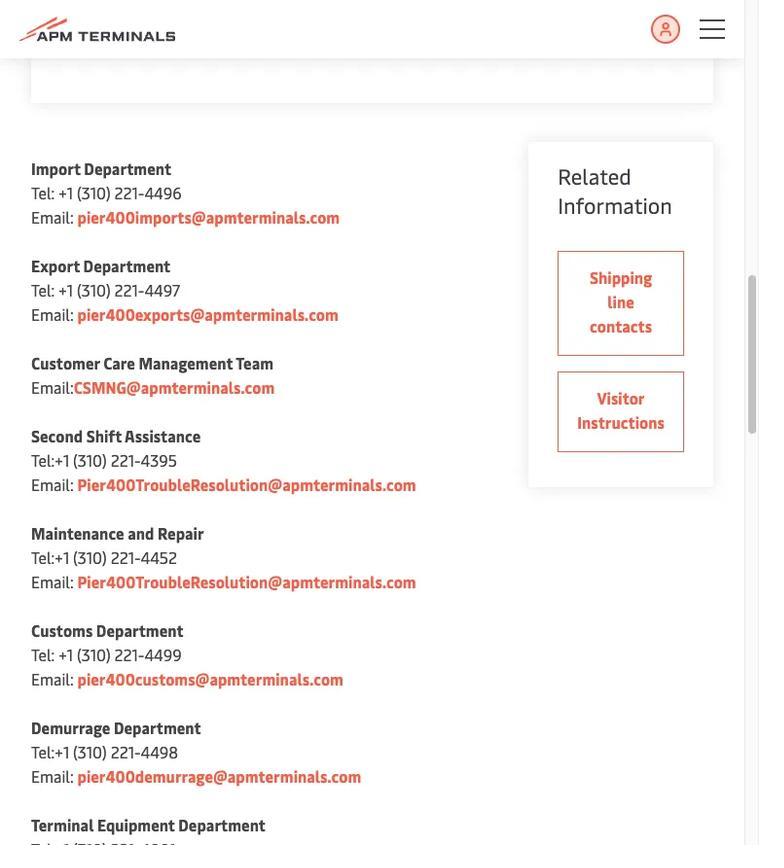 Task type: vqa. For each thing, say whether or not it's contained in the screenshot.
221- inside Export Department Tel: +1 (310) 221-4497 Email: pier400exports@apmterminals.com
yes



Task type: describe. For each thing, give the bounding box(es) containing it.
department for demurrage
[[114, 717, 201, 739]]

email: for import department tel: +1 (310) 221-4496 email: pier400imports@apmterminals.com
[[31, 206, 74, 228]]

contacts
[[590, 315, 652, 337]]

management
[[139, 352, 233, 374]]

4497
[[145, 279, 180, 301]]

pier400exports@apmterminals.com link
[[77, 304, 339, 325]]

221- for 4499
[[114, 644, 145, 666]]

pier400customs@apmterminals.com link
[[77, 669, 344, 690]]

csmng@apmterminals.com
[[74, 377, 275, 398]]

- right on navy way – stay in left (car traffic) lane - follow signs for visitors; enter parking lot at anchor
[[62, 0, 430, 46]]

export
[[31, 255, 80, 276]]

tel: for import
[[31, 182, 55, 203]]

follow
[[73, 24, 119, 46]]

department down pier400demurrage@apmterminals.com
[[178, 815, 266, 836]]

and
[[128, 523, 154, 544]]

4452
[[141, 547, 177, 569]]

care
[[103, 352, 135, 374]]

department for customs
[[96, 620, 184, 642]]

related
[[558, 162, 632, 191]]

shipping line contacts link
[[558, 251, 684, 356]]

shift
[[86, 425, 122, 447]]

4499
[[145, 644, 182, 666]]

1 - from the top
[[62, 0, 69, 21]]

(310) inside demurrage department tel:+1 (310) 221-4498 email: pier400demurrage@apmterminals.com
[[73, 742, 107, 763]]

from north (405 fwy) tab panel
[[31, 0, 714, 103]]

left
[[268, 0, 293, 21]]

department for export
[[83, 255, 171, 276]]

equipment
[[97, 815, 175, 836]]

second
[[31, 425, 83, 447]]

(310) for import
[[77, 182, 111, 203]]

parking
[[285, 24, 337, 46]]

email: for customs department tel: +1 (310) 221-4499 email: pier400customs@apmterminals.com
[[31, 669, 74, 690]]

(car
[[297, 0, 322, 21]]

(310) for export
[[77, 279, 111, 301]]

anchor
[[382, 24, 430, 46]]

+1 for pier400imports@apmterminals.com
[[59, 182, 73, 203]]

pier400imports@apmterminals.com link
[[77, 206, 340, 228]]

pier400exports@apmterminals.com
[[77, 304, 339, 325]]

email: for second shift assistance tel:+1 (310) 221-4395 email: pier400troubleresolution@apmterminals.com
[[31, 474, 74, 496]]

+1 for pier400customs@apmterminals.com
[[59, 644, 73, 666]]

221- for 4497
[[114, 279, 145, 301]]

second shift assistance tel:+1 (310) 221-4395 email: pier400troubleresolution@apmterminals.com
[[31, 425, 416, 496]]

visitor instructions
[[578, 387, 665, 433]]

1 pier400troubleresolution@apmterminals.com link from the top
[[77, 474, 416, 496]]

shipping line contacts
[[590, 267, 652, 337]]

visitors;
[[186, 24, 241, 46]]

email: for maintenance and repair tel:+1 (310) 221-4452 email: pier400troubleresolution@apmterminals.com
[[31, 571, 74, 593]]

import
[[31, 158, 81, 179]]

customer care management team email: csmng@apmterminals.com
[[31, 352, 275, 398]]

tel:+1 for maintenance
[[31, 547, 69, 569]]

for
[[162, 24, 183, 46]]

pier400troubleresolution@apmterminals.com for repair
[[77, 571, 416, 593]]

terminal
[[31, 815, 94, 836]]

pier400troubleresolution@apmterminals.com for assistance
[[77, 474, 416, 496]]

(310) for maintenance
[[73, 547, 107, 569]]

at
[[364, 24, 378, 46]]

2 - from the top
[[62, 24, 69, 46]]

221- for 4452
[[111, 547, 141, 569]]

lot
[[341, 24, 361, 46]]

traffic)
[[326, 0, 374, 21]]

demurrage department tel:+1 (310) 221-4498 email: pier400demurrage@apmterminals.com
[[31, 717, 361, 788]]



Task type: locate. For each thing, give the bounding box(es) containing it.
pier400customs@apmterminals.com
[[77, 669, 344, 690]]

tel:+1 for second
[[31, 450, 69, 471]]

pier400demurrage@apmterminals.com
[[77, 766, 361, 788]]

maintenance and repair tel:+1 (310) 221-4452 email: pier400troubleresolution@apmterminals.com
[[31, 523, 416, 593]]

2 +1 from the top
[[59, 279, 73, 301]]

+1 down import
[[59, 182, 73, 203]]

signs
[[123, 24, 159, 46]]

+1 down customs
[[59, 644, 73, 666]]

221- up "equipment"
[[111, 742, 141, 763]]

customs
[[31, 620, 93, 642]]

221- down the shift
[[111, 450, 141, 471]]

4496
[[145, 182, 182, 203]]

email: inside the customer care management team email: csmng@apmterminals.com
[[31, 377, 74, 398]]

email: inside maintenance and repair tel:+1 (310) 221-4452 email: pier400troubleresolution@apmterminals.com
[[31, 571, 74, 593]]

email: inside "import department tel: +1 (310) 221-4496 email: pier400imports@apmterminals.com"
[[31, 206, 74, 228]]

+1 down export
[[59, 279, 73, 301]]

pier400troubleresolution@apmterminals.com down repair
[[77, 571, 416, 593]]

(310) down import
[[77, 182, 111, 203]]

0 vertical spatial -
[[62, 0, 69, 21]]

0 vertical spatial pier400troubleresolution@apmterminals.com
[[77, 474, 416, 496]]

tel:+1 down second
[[31, 450, 69, 471]]

tel: down import
[[31, 182, 55, 203]]

221- inside export department tel: +1 (310) 221-4497 email: pier400exports@apmterminals.com
[[114, 279, 145, 301]]

maintenance
[[31, 523, 124, 544]]

1 vertical spatial +1
[[59, 279, 73, 301]]

(310) down the shift
[[73, 450, 107, 471]]

pier400troubleresolution@apmterminals.com
[[77, 474, 416, 496], [77, 571, 416, 593]]

221- down 'and'
[[111, 547, 141, 569]]

0 vertical spatial pier400troubleresolution@apmterminals.com link
[[77, 474, 416, 496]]

department inside export department tel: +1 (310) 221-4497 email: pier400exports@apmterminals.com
[[83, 255, 171, 276]]

way
[[172, 0, 201, 21]]

1 +1 from the top
[[59, 182, 73, 203]]

department up 4496
[[84, 158, 171, 179]]

(310) inside second shift assistance tel:+1 (310) 221-4395 email: pier400troubleresolution@apmterminals.com
[[73, 450, 107, 471]]

2 pier400troubleresolution@apmterminals.com link from the top
[[77, 571, 416, 593]]

tel:+1
[[31, 450, 69, 471], [31, 547, 69, 569], [31, 742, 69, 763]]

department up 4497
[[83, 255, 171, 276]]

0 vertical spatial tel:
[[31, 182, 55, 203]]

–
[[205, 0, 214, 21]]

2 tel:+1 from the top
[[31, 547, 69, 569]]

tel: for export
[[31, 279, 55, 301]]

email:
[[31, 206, 74, 228], [31, 304, 74, 325], [31, 377, 74, 398], [31, 474, 74, 496], [31, 571, 74, 593], [31, 669, 74, 690], [31, 766, 74, 788]]

+1 for pier400exports@apmterminals.com
[[59, 279, 73, 301]]

- left follow
[[62, 24, 69, 46]]

(310) for customs
[[77, 644, 111, 666]]

assistance
[[125, 425, 201, 447]]

1 pier400troubleresolution@apmterminals.com from the top
[[77, 474, 416, 496]]

pier400demurrage@apmterminals.com link
[[77, 766, 361, 788]]

1 vertical spatial tel:
[[31, 279, 55, 301]]

3 email: from the top
[[31, 377, 74, 398]]

on
[[113, 0, 131, 21]]

(310) down export
[[77, 279, 111, 301]]

demurrage
[[31, 717, 110, 739]]

1 vertical spatial pier400troubleresolution@apmterminals.com
[[77, 571, 416, 593]]

department inside customs department tel: +1 (310) 221-4499 email: pier400customs@apmterminals.com
[[96, 620, 184, 642]]

0 vertical spatial +1
[[59, 182, 73, 203]]

right
[[73, 0, 109, 21]]

enter
[[244, 24, 281, 46]]

tel: for customs
[[31, 644, 55, 666]]

email: up customs
[[31, 571, 74, 593]]

email: down customs
[[31, 669, 74, 690]]

+1 inside "import department tel: +1 (310) 221-4496 email: pier400imports@apmterminals.com"
[[59, 182, 73, 203]]

(310) inside maintenance and repair tel:+1 (310) 221-4452 email: pier400troubleresolution@apmterminals.com
[[73, 547, 107, 569]]

4 email: from the top
[[31, 474, 74, 496]]

pier400troubleresolution@apmterminals.com link
[[77, 474, 416, 496], [77, 571, 416, 593]]

2 vertical spatial tel:+1
[[31, 742, 69, 763]]

tel: inside "import department tel: +1 (310) 221-4496 email: pier400imports@apmterminals.com"
[[31, 182, 55, 203]]

(310) inside "import department tel: +1 (310) 221-4496 email: pier400imports@apmterminals.com"
[[77, 182, 111, 203]]

csmng@apmterminals.com link
[[74, 377, 275, 398]]

department up 4499
[[96, 620, 184, 642]]

tel:+1 down demurrage
[[31, 742, 69, 763]]

3 tel: from the top
[[31, 644, 55, 666]]

1 vertical spatial -
[[62, 24, 69, 46]]

221- up pier400customs@apmterminals.com "link"
[[114, 644, 145, 666]]

221- inside demurrage department tel:+1 (310) 221-4498 email: pier400demurrage@apmterminals.com
[[111, 742, 141, 763]]

0 vertical spatial tel:+1
[[31, 450, 69, 471]]

lane
[[378, 0, 408, 21]]

customer
[[31, 352, 100, 374]]

1 email: from the top
[[31, 206, 74, 228]]

email: inside customs department tel: +1 (310) 221-4499 email: pier400customs@apmterminals.com
[[31, 669, 74, 690]]

(310) down maintenance in the bottom left of the page
[[73, 547, 107, 569]]

department inside demurrage department tel:+1 (310) 221-4498 email: pier400demurrage@apmterminals.com
[[114, 717, 201, 739]]

shipping
[[590, 267, 652, 288]]

(310) inside customs department tel: +1 (310) 221-4499 email: pier400customs@apmterminals.com
[[77, 644, 111, 666]]

+1 inside customs department tel: +1 (310) 221-4499 email: pier400customs@apmterminals.com
[[59, 644, 73, 666]]

221-
[[114, 182, 145, 203], [114, 279, 145, 301], [111, 450, 141, 471], [111, 547, 141, 569], [114, 644, 145, 666], [111, 742, 141, 763]]

email: up export
[[31, 206, 74, 228]]

1 vertical spatial tel:+1
[[31, 547, 69, 569]]

team
[[236, 352, 274, 374]]

pier400troubleresolution@apmterminals.com up maintenance and repair tel:+1 (310) 221-4452 email: pier400troubleresolution@apmterminals.com
[[77, 474, 416, 496]]

tel:
[[31, 182, 55, 203], [31, 279, 55, 301], [31, 644, 55, 666]]

2 pier400troubleresolution@apmterminals.com from the top
[[77, 571, 416, 593]]

(310) down customs
[[77, 644, 111, 666]]

email: down export
[[31, 304, 74, 325]]

pier400troubleresolution@apmterminals.com inside maintenance and repair tel:+1 (310) 221-4452 email: pier400troubleresolution@apmterminals.com
[[77, 571, 416, 593]]

221- inside "import department tel: +1 (310) 221-4496 email: pier400imports@apmterminals.com"
[[114, 182, 145, 203]]

221- up pier400imports@apmterminals.com link
[[114, 182, 145, 203]]

department up 4498 at the bottom of page
[[114, 717, 201, 739]]

email: for export department tel: +1 (310) 221-4497 email: pier400exports@apmterminals.com
[[31, 304, 74, 325]]

2 vertical spatial +1
[[59, 644, 73, 666]]

tel:+1 inside maintenance and repair tel:+1 (310) 221-4452 email: pier400troubleresolution@apmterminals.com
[[31, 547, 69, 569]]

3 +1 from the top
[[59, 644, 73, 666]]

tel:+1 down maintenance in the bottom left of the page
[[31, 547, 69, 569]]

- left the right
[[62, 0, 69, 21]]

in
[[252, 0, 264, 21]]

pier400imports@apmterminals.com
[[77, 206, 340, 228]]

tel: down customs
[[31, 644, 55, 666]]

4498
[[141, 742, 178, 763]]

export department tel: +1 (310) 221-4497 email: pier400exports@apmterminals.com
[[31, 255, 339, 325]]

(310) down demurrage
[[73, 742, 107, 763]]

email: up terminal
[[31, 766, 74, 788]]

+1 inside export department tel: +1 (310) 221-4497 email: pier400exports@apmterminals.com
[[59, 279, 73, 301]]

3 tel:+1 from the top
[[31, 742, 69, 763]]

email: down "customer"
[[31, 377, 74, 398]]

tel:+1 inside demurrage department tel:+1 (310) 221-4498 email: pier400demurrage@apmterminals.com
[[31, 742, 69, 763]]

line
[[608, 291, 635, 312]]

stay
[[218, 0, 248, 21]]

department inside "import department tel: +1 (310) 221-4496 email: pier400imports@apmterminals.com"
[[84, 158, 171, 179]]

pier400troubleresolution@apmterminals.com inside second shift assistance tel:+1 (310) 221-4395 email: pier400troubleresolution@apmterminals.com
[[77, 474, 416, 496]]

visitor
[[597, 387, 645, 409]]

pier400troubleresolution@apmterminals.com link down repair
[[77, 571, 416, 593]]

tel: inside export department tel: +1 (310) 221-4497 email: pier400exports@apmterminals.com
[[31, 279, 55, 301]]

information
[[558, 191, 673, 220]]

2 email: from the top
[[31, 304, 74, 325]]

email: inside second shift assistance tel:+1 (310) 221-4395 email: pier400troubleresolution@apmterminals.com
[[31, 474, 74, 496]]

related information
[[558, 162, 673, 220]]

instructions
[[578, 412, 665, 433]]

terminal equipment department
[[31, 815, 266, 836]]

tel: inside customs department tel: +1 (310) 221-4499 email: pier400customs@apmterminals.com
[[31, 644, 55, 666]]

221- for 4496
[[114, 182, 145, 203]]

+1
[[59, 182, 73, 203], [59, 279, 73, 301], [59, 644, 73, 666]]

5 email: from the top
[[31, 571, 74, 593]]

customs department tel: +1 (310) 221-4499 email: pier400customs@apmterminals.com
[[31, 620, 344, 690]]

1 vertical spatial pier400troubleresolution@apmterminals.com link
[[77, 571, 416, 593]]

221- inside customs department tel: +1 (310) 221-4499 email: pier400customs@apmterminals.com
[[114, 644, 145, 666]]

1 tel:+1 from the top
[[31, 450, 69, 471]]

1 tel: from the top
[[31, 182, 55, 203]]

tel: down export
[[31, 279, 55, 301]]

email: inside export department tel: +1 (310) 221-4497 email: pier400exports@apmterminals.com
[[31, 304, 74, 325]]

7 email: from the top
[[31, 766, 74, 788]]

2 tel: from the top
[[31, 279, 55, 301]]

(310) inside export department tel: +1 (310) 221-4497 email: pier400exports@apmterminals.com
[[77, 279, 111, 301]]

2 vertical spatial tel:
[[31, 644, 55, 666]]

(310)
[[77, 182, 111, 203], [77, 279, 111, 301], [73, 450, 107, 471], [73, 547, 107, 569], [77, 644, 111, 666], [73, 742, 107, 763]]

email: down second
[[31, 474, 74, 496]]

navy
[[135, 0, 169, 21]]

(310) for second
[[73, 450, 107, 471]]

221- inside second shift assistance tel:+1 (310) 221-4395 email: pier400troubleresolution@apmterminals.com
[[111, 450, 141, 471]]

221- up care
[[114, 279, 145, 301]]

pier400troubleresolution@apmterminals.com link up maintenance and repair tel:+1 (310) 221-4452 email: pier400troubleresolution@apmterminals.com
[[77, 474, 416, 496]]

department
[[84, 158, 171, 179], [83, 255, 171, 276], [96, 620, 184, 642], [114, 717, 201, 739], [178, 815, 266, 836]]

221- inside maintenance and repair tel:+1 (310) 221-4452 email: pier400troubleresolution@apmterminals.com
[[111, 547, 141, 569]]

221- for 4395
[[111, 450, 141, 471]]

4395
[[141, 450, 177, 471]]

6 email: from the top
[[31, 669, 74, 690]]

department for import
[[84, 158, 171, 179]]

email: inside demurrage department tel:+1 (310) 221-4498 email: pier400demurrage@apmterminals.com
[[31, 766, 74, 788]]

-
[[62, 0, 69, 21], [62, 24, 69, 46]]

visitor instructions link
[[558, 372, 684, 453]]

repair
[[158, 523, 204, 544]]

tel:+1 inside second shift assistance tel:+1 (310) 221-4395 email: pier400troubleresolution@apmterminals.com
[[31, 450, 69, 471]]

import department tel: +1 (310) 221-4496 email: pier400imports@apmterminals.com
[[31, 158, 340, 228]]



